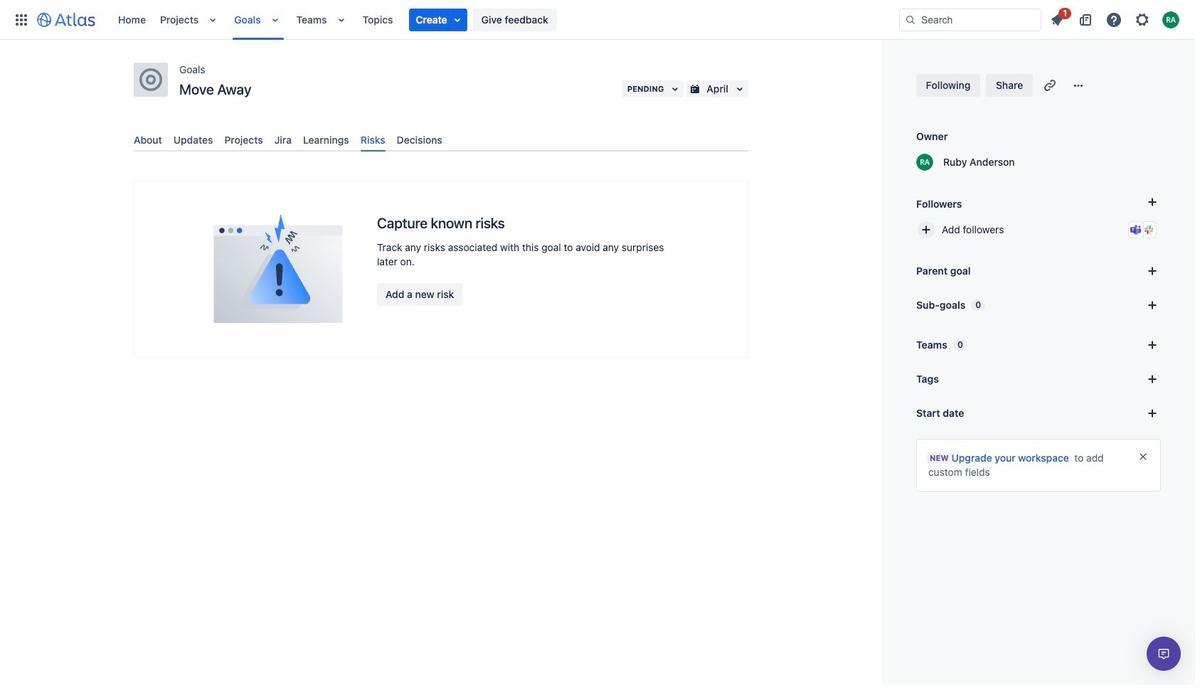 Task type: locate. For each thing, give the bounding box(es) containing it.
top element
[[9, 0, 900, 40]]

0 horizontal spatial list item
[[409, 8, 467, 31]]

open intercom messenger image
[[1156, 646, 1173, 663]]

more icon image
[[1071, 77, 1088, 94]]

banner
[[0, 0, 1196, 40]]

add follower image
[[918, 221, 935, 238]]

add tag image
[[1145, 371, 1162, 388]]

list item
[[1045, 5, 1072, 31], [409, 8, 467, 31]]

1 horizontal spatial list item
[[1045, 5, 1072, 31]]

set start date image
[[1145, 405, 1162, 422]]

Search field
[[900, 8, 1042, 31]]

help image
[[1106, 11, 1123, 28]]

None search field
[[900, 8, 1042, 31]]

settings image
[[1135, 11, 1152, 28]]

search image
[[906, 14, 917, 25]]

msteams logo showing  channels are connected to this goal image
[[1131, 224, 1143, 236]]

list
[[111, 0, 900, 40], [1045, 5, 1187, 31]]

close banner image
[[1138, 451, 1150, 463]]

tab list
[[128, 128, 755, 152]]



Task type: vqa. For each thing, say whether or not it's contained in the screenshot.
jira image
no



Task type: describe. For each thing, give the bounding box(es) containing it.
0 horizontal spatial list
[[111, 0, 900, 40]]

add a follower image
[[1145, 194, 1162, 211]]

goal icon image
[[140, 68, 162, 91]]

account image
[[1163, 11, 1180, 28]]

slack logo showing nan channels are connected to this goal image
[[1144, 224, 1155, 236]]

add team image
[[1145, 337, 1162, 354]]

notifications image
[[1049, 11, 1066, 28]]

switch to... image
[[13, 11, 30, 28]]

1 horizontal spatial list
[[1045, 5, 1187, 31]]

list item inside list
[[409, 8, 467, 31]]



